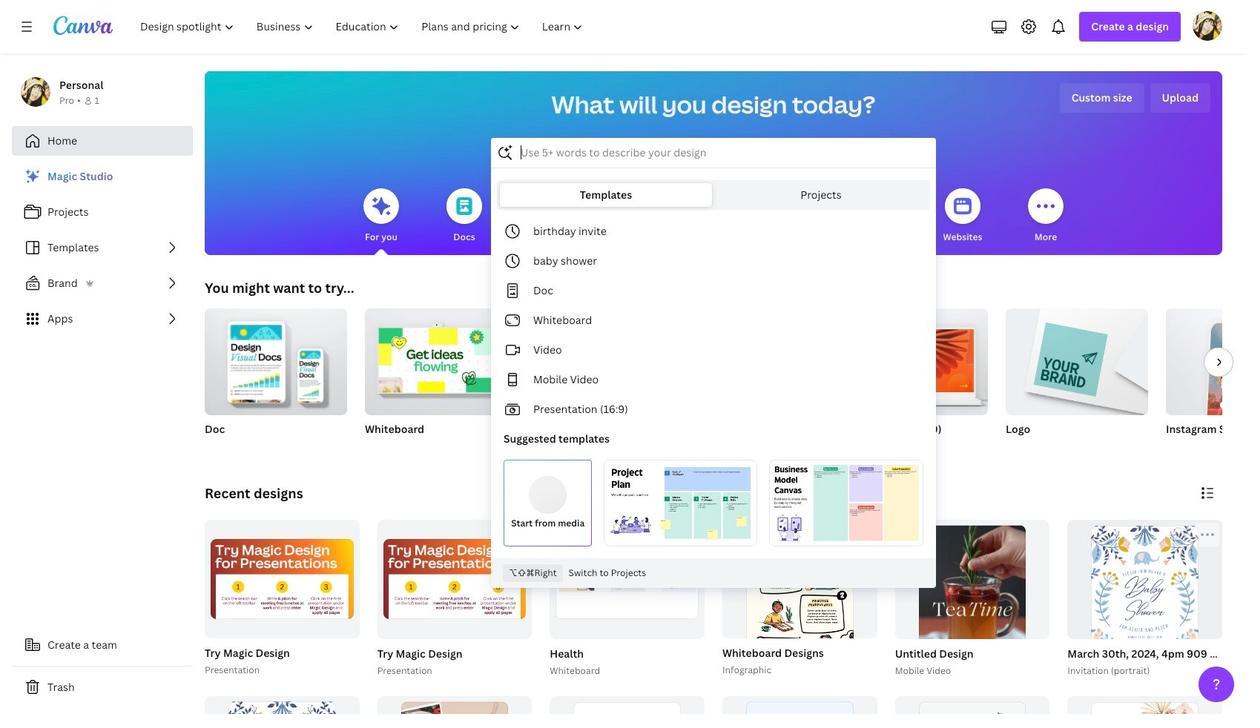 Task type: vqa. For each thing, say whether or not it's contained in the screenshot.
Projects BUTTON
no



Task type: describe. For each thing, give the bounding box(es) containing it.
Search search field
[[521, 139, 907, 167]]

edit a copy of the business model canvas planning whiteboard in purple green modern professional style template image
[[770, 460, 924, 547]]

stephanie aranda image
[[1193, 11, 1223, 41]]

uploaded media image
[[529, 476, 567, 514]]

top level navigation element
[[131, 12, 596, 42]]

edit a copy of the project plan planning whiteboard in blue purple modern professional style template image
[[604, 460, 758, 547]]



Task type: locate. For each thing, give the bounding box(es) containing it.
group
[[205, 303, 347, 455], [205, 303, 347, 415], [365, 303, 507, 455], [365, 303, 507, 415], [1006, 303, 1148, 455], [1006, 303, 1148, 415], [525, 309, 668, 455], [685, 309, 828, 415], [685, 309, 828, 415], [846, 309, 988, 455], [1166, 309, 1246, 455], [1166, 309, 1246, 415], [202, 520, 360, 678], [205, 520, 360, 639], [374, 520, 532, 678], [377, 520, 532, 639], [547, 520, 705, 678], [720, 520, 877, 714], [892, 520, 1050, 714], [1065, 520, 1246, 678], [1068, 520, 1223, 676], [205, 696, 360, 714], [377, 696, 532, 714], [550, 696, 705, 714], [723, 696, 877, 714], [895, 696, 1050, 714], [1068, 696, 1223, 714]]

list box
[[492, 217, 935, 553]]

list
[[12, 162, 193, 334]]

None search field
[[491, 138, 936, 589]]



